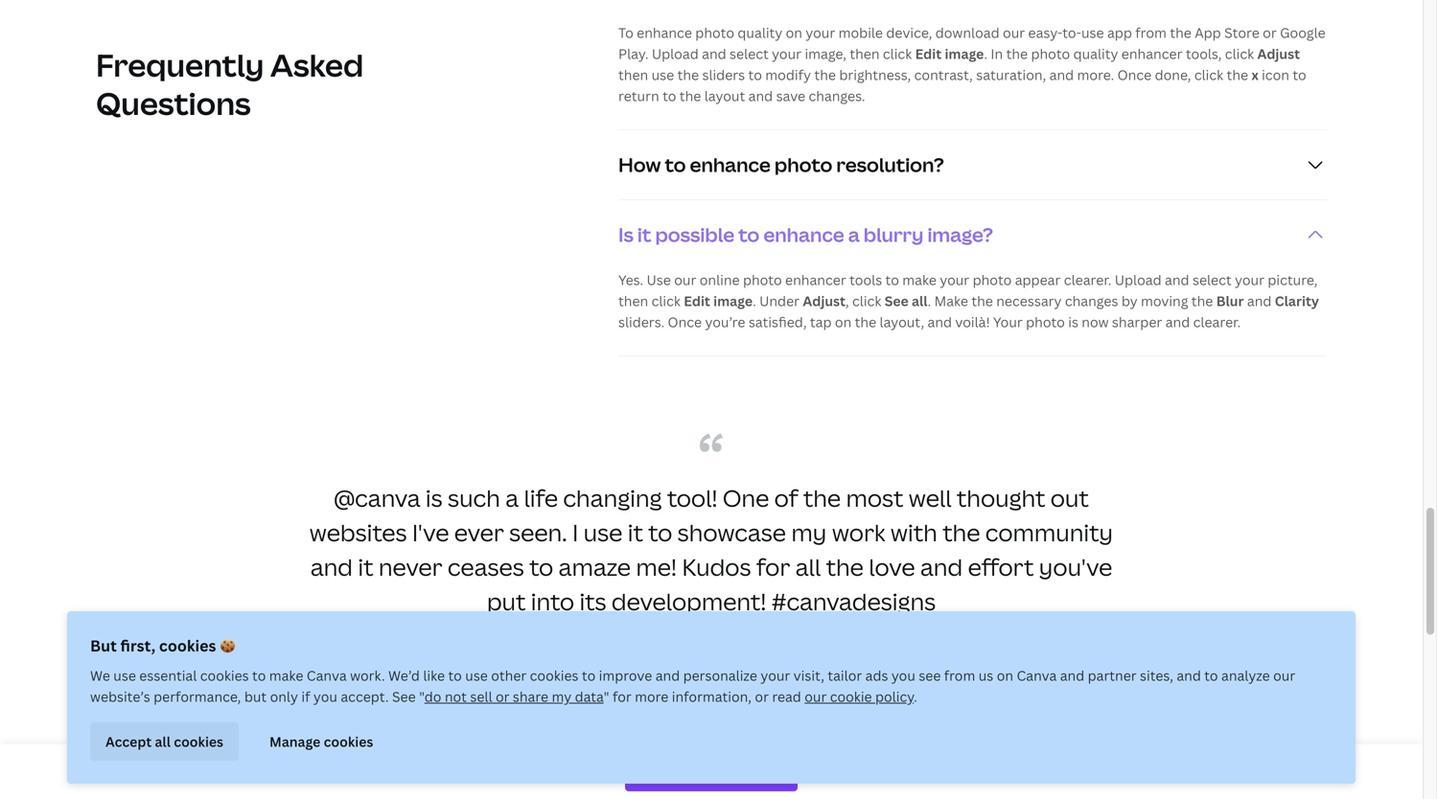 Task type: vqa. For each thing, say whether or not it's contained in the screenshot.
Pro at the right top
no



Task type: describe. For each thing, give the bounding box(es) containing it.
use up "website's"
[[113, 667, 136, 685]]

2 vertical spatial it
[[358, 552, 373, 583]]

your inside we use essential cookies to make canva work. we'd like to use other cookies to improve and personalize your visit, tailor ads you see from us on canva and partner sites, and to analyze our website's performance, but only if you accept. see "
[[761, 667, 790, 685]]

data
[[575, 688, 604, 706]]

is inside edit image . under adjust , click see all . make the necessary changes by moving the blur and clarity sliders. once you're satisfied, tap on the layout, and voilà! your photo is now sharper and clearer.
[[1068, 313, 1079, 331]]

asked
[[270, 44, 364, 86]]

ever
[[454, 517, 504, 548]]

photo inside dropdown button
[[775, 151, 832, 178]]

life
[[524, 483, 558, 514]]

to inside "how to enhance photo resolution?" dropdown button
[[665, 151, 686, 178]]

download
[[936, 23, 1000, 42]]

it inside dropdown button
[[638, 221, 651, 248]]

community
[[985, 517, 1113, 548]]

clearer. inside "yes. use our online photo enhancer tools to make your photo appear clearer. upload and select your picture, then click"
[[1064, 271, 1112, 289]]

2 vertical spatial enhance
[[764, 221, 844, 248]]

and inside to enhance photo quality on your mobile device, download our easy-to-use app from the app store or google play. upload and select your image, then click
[[702, 44, 726, 63]]

@canva is such a life changing tool! one of the most well thought out websites i've ever seen. i use it to showcase my work with the community and it never ceases to amaze me! kudos for all the love and effort you've put into its development! #canvadesigns
[[309, 483, 1113, 617]]

once inside the edit image . in the photo quality enhancer tools, click adjust then use the sliders to modify the brightness, contrast, saturation, and more. once done, click the x
[[1118, 66, 1152, 84]]

tool!
[[667, 483, 718, 514]]

@mahimagirdhar
[[655, 678, 768, 696]]

cookies up share
[[530, 667, 579, 685]]

our cookie policy link
[[805, 688, 914, 706]]

contrast,
[[914, 66, 973, 84]]

enhance inside to enhance photo quality on your mobile device, download our easy-to-use app from the app store or google play. upload and select your image, then click
[[637, 23, 692, 42]]

do
[[424, 688, 441, 706]]

and inside icon to return to the layout and save changes.
[[748, 87, 773, 105]]

sites,
[[1140, 667, 1173, 685]]

changing
[[563, 483, 662, 514]]

cookie
[[830, 688, 872, 706]]

and inside the edit image . in the photo quality enhancer tools, click adjust then use the sliders to modify the brightness, contrast, saturation, and more. once done, click the x
[[1049, 66, 1074, 84]]

out
[[1051, 483, 1089, 514]]

read
[[772, 688, 801, 706]]

to right like
[[448, 667, 462, 685]]

of
[[774, 483, 798, 514]]

to-
[[1063, 23, 1081, 42]]

1 vertical spatial it
[[628, 517, 643, 548]]

select inside "yes. use our online photo enhancer tools to make your photo appear clearer. upload and select your picture, then click"
[[1193, 271, 1232, 289]]

see
[[919, 667, 941, 685]]

first,
[[120, 636, 155, 656]]

store
[[1224, 23, 1260, 42]]

cookies down 🍪
[[200, 667, 249, 685]]

. left 'under'
[[753, 292, 756, 310]]

photo inside to enhance photo quality on your mobile device, download our easy-to-use app from the app store or google play. upload and select your image, then click
[[695, 23, 734, 42]]

image for in
[[945, 44, 984, 63]]

websites
[[309, 517, 407, 548]]

changes.
[[809, 87, 865, 105]]

the inside icon to return to the layout and save changes.
[[680, 87, 701, 105]]

you've
[[1039, 552, 1112, 583]]

done,
[[1155, 66, 1191, 84]]

seen.
[[509, 517, 567, 548]]

analyze
[[1221, 667, 1270, 685]]

the down 'well'
[[943, 517, 980, 548]]

a inside the @canva is such a life changing tool! one of the most well thought out websites i've ever seen. i use it to showcase my work with the community and it never ceases to amaze me! kudos for all the love and effort you've put into its development! #canvadesigns
[[505, 483, 519, 514]]

0 horizontal spatial or
[[496, 688, 510, 706]]

cookies inside button
[[174, 733, 223, 751]]

me!
[[636, 552, 677, 583]]

use
[[647, 271, 671, 289]]

select inside to enhance photo quality on your mobile device, download our easy-to-use app from the app store or google play. upload and select your image, then click
[[730, 44, 769, 63]]

such
[[448, 483, 500, 514]]

the up voilà!
[[972, 292, 993, 310]]

. right cookie
[[914, 688, 917, 706]]

edit image . under adjust , click see all . make the necessary changes by moving the blur and clarity sliders. once you're satisfied, tap on the layout, and voilà! your photo is now sharper and clearer.
[[618, 292, 1319, 331]]

yes.
[[618, 271, 643, 289]]

personalize
[[683, 667, 757, 685]]

frequently asked questions
[[96, 44, 364, 124]]

accept
[[105, 733, 152, 751]]

the right of
[[803, 483, 841, 514]]

more
[[635, 688, 669, 706]]

is it possible to enhance a blurry image?
[[618, 221, 993, 248]]

photo inside the edit image . in the photo quality enhancer tools, click adjust then use the sliders to modify the brightness, contrast, saturation, and more. once done, click the x
[[1031, 44, 1070, 63]]

voilà!
[[955, 313, 990, 331]]

tools
[[850, 271, 882, 289]]

to down seen.
[[529, 552, 553, 583]]

to up "me!"
[[648, 517, 672, 548]]

use inside to enhance photo quality on your mobile device, download our easy-to-use app from the app store or google play. upload and select your image, then click
[[1081, 23, 1104, 42]]

use inside the @canva is such a life changing tool! one of the most well thought out websites i've ever seen. i use it to showcase my work with the community and it never ceases to amaze me! kudos for all the love and effort you've put into its development! #canvadesigns
[[584, 517, 623, 548]]

necessary
[[996, 292, 1062, 310]]

to left analyze
[[1204, 667, 1218, 685]]

the inside to enhance photo quality on your mobile device, download our easy-to-use app from the app store or google play. upload and select your image, then click
[[1170, 23, 1192, 42]]

on inside to enhance photo quality on your mobile device, download our easy-to-use app from the app store or google play. upload and select your image, then click
[[786, 23, 802, 42]]

edit image . in the photo quality enhancer tools, click adjust then use the sliders to modify the brightness, contrast, saturation, and more. once done, click the x
[[618, 44, 1300, 84]]

do not sell or share my data link
[[424, 688, 604, 706]]

click down store
[[1225, 44, 1254, 63]]

on inside we use essential cookies to make canva work. we'd like to use other cookies to improve and personalize your visit, tailor ads you see from us on canva and partner sites, and to analyze our website's performance, but only if you accept. see "
[[997, 667, 1013, 685]]

well
[[909, 483, 952, 514]]

manage cookies button
[[254, 723, 389, 761]]

. inside the edit image . in the photo quality enhancer tools, click adjust then use the sliders to modify the brightness, contrast, saturation, and more. once done, click the x
[[984, 44, 988, 63]]

policy
[[875, 688, 914, 706]]

visit,
[[794, 667, 824, 685]]

to right icon
[[1293, 66, 1306, 84]]

make inside we use essential cookies to make canva work. we'd like to use other cookies to improve and personalize your visit, tailor ads you see from us on canva and partner sites, and to analyze our website's performance, but only if you accept. see "
[[269, 667, 303, 685]]

yes. use our online photo enhancer tools to make your photo appear clearer. upload and select your picture, then click
[[618, 271, 1318, 310]]

love
[[869, 552, 915, 583]]

all inside the @canva is such a life changing tool! one of the most well thought out websites i've ever seen. i use it to showcase my work with the community and it never ceases to amaze me! kudos for all the love and effort you've put into its development! #canvadesigns
[[795, 552, 821, 583]]

partner
[[1088, 667, 1137, 685]]

other
[[491, 667, 527, 685]]

put
[[487, 586, 526, 617]]

we use essential cookies to make canva work. we'd like to use other cookies to improve and personalize your visit, tailor ads you see from us on canva and partner sites, and to analyze our website's performance, but only if you accept. see "
[[90, 667, 1295, 706]]

2 canva from the left
[[1017, 667, 1057, 685]]

the up #canvadesigns
[[826, 552, 864, 583]]

return
[[618, 87, 659, 105]]

or inside to enhance photo quality on your mobile device, download our easy-to-use app from the app store or google play. upload and select your image, then click
[[1263, 23, 1277, 42]]

layout
[[704, 87, 745, 105]]

on inside edit image . under adjust , click see all . make the necessary changes by moving the blur and clarity sliders. once you're satisfied, tap on the layout, and voilà! your photo is now sharper and clearer.
[[835, 313, 852, 331]]

upload inside "yes. use our online photo enhancer tools to make your photo appear clearer. upload and select your picture, then click"
[[1115, 271, 1162, 289]]

if
[[301, 688, 310, 706]]

performance,
[[154, 688, 241, 706]]

your up image,
[[806, 23, 835, 42]]

i
[[572, 517, 578, 548]]

is it possible to enhance a blurry image? button
[[618, 200, 1327, 269]]

tap
[[810, 313, 832, 331]]

our inside to enhance photo quality on your mobile device, download our easy-to-use app from the app store or google play. upload and select your image, then click
[[1003, 23, 1025, 42]]

most
[[846, 483, 903, 514]]

quotation mark image
[[700, 433, 723, 452]]

layout,
[[880, 313, 924, 331]]

a inside dropdown button
[[848, 221, 860, 248]]

modify
[[765, 66, 811, 84]]

1 canva from the left
[[307, 667, 347, 685]]

showcase
[[677, 517, 786, 548]]

tailor
[[828, 667, 862, 685]]

not
[[445, 688, 467, 706]]

then inside "yes. use our online photo enhancer tools to make your photo appear clearer. upload and select your picture, then click"
[[618, 292, 648, 310]]

enhancer inside the edit image . in the photo quality enhancer tools, click adjust then use the sliders to modify the brightness, contrast, saturation, and more. once done, click the x
[[1122, 44, 1183, 63]]

from inside to enhance photo quality on your mobile device, download our easy-to-use app from the app store or google play. upload and select your image, then click
[[1135, 23, 1167, 42]]

0 horizontal spatial my
[[552, 688, 572, 706]]

information,
[[672, 688, 752, 706]]

and up do not sell or share my data " for more information, or read our cookie policy .
[[656, 667, 680, 685]]

photo up edit image . under adjust , click see all . make the necessary changes by moving the blur and clarity sliders. once you're satisfied, tap on the layout, and voilà! your photo is now sharper and clearer.
[[973, 271, 1012, 289]]

quality inside to enhance photo quality on your mobile device, download our easy-to-use app from the app store or google play. upload and select your image, then click
[[738, 23, 783, 42]]

icon to return to the layout and save changes.
[[618, 66, 1306, 105]]

2 " from the left
[[604, 688, 609, 706]]

1 vertical spatial for
[[613, 688, 632, 706]]

1 vertical spatial enhance
[[690, 151, 771, 178]]



Task type: locate. For each thing, give the bounding box(es) containing it.
brightness,
[[839, 66, 911, 84]]

for down improve
[[613, 688, 632, 706]]

🍪
[[220, 636, 235, 656]]

to inside is it possible to enhance a blurry image? dropdown button
[[739, 221, 760, 248]]

0 vertical spatial adjust
[[1257, 44, 1300, 63]]

thought
[[957, 483, 1045, 514]]

once left you're in the top of the page
[[668, 313, 702, 331]]

0 horizontal spatial quality
[[738, 23, 783, 42]]

more.
[[1077, 66, 1114, 84]]

you up policy
[[892, 667, 916, 685]]

amaze
[[559, 552, 631, 583]]

icon
[[1262, 66, 1289, 84]]

. left make
[[928, 292, 931, 310]]

1 vertical spatial is
[[426, 483, 443, 514]]

your up make
[[940, 271, 970, 289]]

" inside we use essential cookies to make canva work. we'd like to use other cookies to improve and personalize your visit, tailor ads you see from us on canva and partner sites, and to analyze our website's performance, but only if you accept. see "
[[419, 688, 424, 706]]

upload up by
[[1115, 271, 1162, 289]]

click right , on the top right of the page
[[852, 292, 881, 310]]

appear
[[1015, 271, 1061, 289]]

share
[[513, 688, 548, 706]]

1 vertical spatial once
[[668, 313, 702, 331]]

enhancer inside "yes. use our online photo enhancer tools to make your photo appear clearer. upload and select your picture, then click"
[[785, 271, 846, 289]]

1 horizontal spatial make
[[902, 271, 937, 289]]

see inside edit image . under adjust , click see all . make the necessary changes by moving the blur and clarity sliders. once you're satisfied, tap on the layout, and voilà! your photo is now sharper and clearer.
[[885, 292, 909, 310]]

make up make
[[902, 271, 937, 289]]

0 horizontal spatial make
[[269, 667, 303, 685]]

0 vertical spatial my
[[791, 517, 827, 548]]

clearer.
[[1064, 271, 1112, 289], [1193, 313, 1241, 331]]

see
[[885, 292, 909, 310], [392, 688, 416, 706]]

1 horizontal spatial enhancer
[[1122, 44, 1183, 63]]

the down image,
[[814, 66, 836, 84]]

0 vertical spatial is
[[1068, 313, 1079, 331]]

work.
[[350, 667, 385, 685]]

2 vertical spatial on
[[997, 667, 1013, 685]]

blurry
[[864, 221, 924, 248]]

or right sell
[[496, 688, 510, 706]]

edit for saturation,
[[915, 44, 942, 63]]

once
[[1118, 66, 1152, 84], [668, 313, 702, 331]]

1 horizontal spatial or
[[755, 688, 769, 706]]

to up online
[[739, 221, 760, 248]]

image down download
[[945, 44, 984, 63]]

0 vertical spatial enhancer
[[1122, 44, 1183, 63]]

then down the play.
[[618, 66, 648, 84]]

your up blur
[[1235, 271, 1265, 289]]

manage cookies
[[269, 733, 373, 751]]

the right the in on the top
[[1006, 44, 1028, 63]]

click inside "yes. use our online photo enhancer tools to make your photo appear clearer. upload and select your picture, then click"
[[652, 292, 681, 310]]

app
[[1195, 23, 1221, 42]]

photo inside edit image . under adjust , click see all . make the necessary changes by moving the blur and clarity sliders. once you're satisfied, tap on the layout, and voilà! your photo is now sharper and clearer.
[[1026, 313, 1065, 331]]

to up the "data"
[[582, 667, 596, 685]]

click inside edit image . under adjust , click see all . make the necessary changes by moving the blur and clarity sliders. once you're satisfied, tap on the layout, and voilà! your photo is now sharper and clearer.
[[852, 292, 881, 310]]

1 vertical spatial edit
[[684, 292, 710, 310]]

1 horizontal spatial upload
[[1115, 271, 1162, 289]]

click inside to enhance photo quality on your mobile device, download our easy-to-use app from the app store or google play. upload and select your image, then click
[[883, 44, 912, 63]]

click down tools,
[[1194, 66, 1224, 84]]

i've
[[412, 517, 449, 548]]

1 vertical spatial make
[[269, 667, 303, 685]]

1 vertical spatial see
[[392, 688, 416, 706]]

clarity
[[1275, 292, 1319, 310]]

the left x
[[1227, 66, 1248, 84]]

1 horizontal spatial my
[[791, 517, 827, 548]]

0 vertical spatial see
[[885, 292, 909, 310]]

work
[[832, 517, 885, 548]]

all up layout,
[[912, 292, 928, 310]]

edit for sliders.
[[684, 292, 710, 310]]

1 horizontal spatial from
[[1135, 23, 1167, 42]]

1 horizontal spatial on
[[835, 313, 852, 331]]

use inside the edit image . in the photo quality enhancer tools, click adjust then use the sliders to modify the brightness, contrast, saturation, and more. once done, click the x
[[652, 66, 674, 84]]

adjust inside the edit image . in the photo quality enhancer tools, click adjust then use the sliders to modify the brightness, contrast, saturation, and more. once done, click the x
[[1257, 44, 1300, 63]]

0 vertical spatial clearer.
[[1064, 271, 1112, 289]]

upload inside to enhance photo quality on your mobile device, download our easy-to-use app from the app store or google play. upload and select your image, then click
[[652, 44, 699, 63]]

we'd
[[388, 667, 420, 685]]

image for under
[[713, 292, 753, 310]]

photo down save at the top right of page
[[775, 151, 832, 178]]

1 " from the left
[[419, 688, 424, 706]]

and left "more."
[[1049, 66, 1074, 84]]

@canva
[[334, 483, 420, 514]]

make up only
[[269, 667, 303, 685]]

the left blur
[[1192, 292, 1213, 310]]

all right accept
[[155, 733, 171, 751]]

1 vertical spatial upload
[[1115, 271, 1162, 289]]

all inside edit image . under adjust , click see all . make the necessary changes by moving the blur and clarity sliders. once you're satisfied, tap on the layout, and voilà! your photo is now sharper and clearer.
[[912, 292, 928, 310]]

0 vertical spatial edit
[[915, 44, 942, 63]]

canva
[[307, 667, 347, 685], [1017, 667, 1057, 685]]

adjust up tap
[[803, 292, 846, 310]]

1 horizontal spatial "
[[604, 688, 609, 706]]

0 horizontal spatial "
[[419, 688, 424, 706]]

1 vertical spatial select
[[1193, 271, 1232, 289]]

accept all cookies
[[105, 733, 223, 751]]

it right is
[[638, 221, 651, 248]]

sliders.
[[618, 313, 665, 331]]

use right i
[[584, 517, 623, 548]]

0 horizontal spatial clearer.
[[1064, 271, 1112, 289]]

0 vertical spatial all
[[912, 292, 928, 310]]

x
[[1252, 66, 1259, 84]]

0 vertical spatial it
[[638, 221, 651, 248]]

0 vertical spatial select
[[730, 44, 769, 63]]

its
[[580, 586, 606, 617]]

to right return
[[663, 87, 676, 105]]

from left us
[[944, 667, 975, 685]]

us
[[979, 667, 994, 685]]

easy-
[[1028, 23, 1063, 42]]

enhancer
[[1122, 44, 1183, 63], [785, 271, 846, 289]]

to inside "yes. use our online photo enhancer tools to make your photo appear clearer. upload and select your picture, then click"
[[885, 271, 899, 289]]

0 vertical spatial quality
[[738, 23, 783, 42]]

0 horizontal spatial for
[[613, 688, 632, 706]]

how to enhance photo resolution? button
[[618, 130, 1327, 199]]

development!
[[612, 586, 766, 617]]

online
[[700, 271, 740, 289]]

my down of
[[791, 517, 827, 548]]

our right analyze
[[1273, 667, 1295, 685]]

1 vertical spatial then
[[618, 66, 648, 84]]

see inside we use essential cookies to make canva work. we'd like to use other cookies to improve and personalize your visit, tailor ads you see from us on canva and partner sites, and to analyze our website's performance, but only if you accept. see "
[[392, 688, 416, 706]]

1 vertical spatial adjust
[[803, 292, 846, 310]]

0 horizontal spatial see
[[392, 688, 416, 706]]

enhancer up , on the top right of the page
[[785, 271, 846, 289]]

1 horizontal spatial quality
[[1073, 44, 1118, 63]]

1 vertical spatial enhancer
[[785, 271, 846, 289]]

then inside the edit image . in the photo quality enhancer tools, click adjust then use the sliders to modify the brightness, contrast, saturation, and more. once done, click the x
[[618, 66, 648, 84]]

0 horizontal spatial on
[[786, 23, 802, 42]]

use up return
[[652, 66, 674, 84]]

the left app
[[1170, 23, 1192, 42]]

image inside the edit image . in the photo quality enhancer tools, click adjust then use the sliders to modify the brightness, contrast, saturation, and more. once done, click the x
[[945, 44, 984, 63]]

0 vertical spatial image
[[945, 44, 984, 63]]

0 vertical spatial a
[[848, 221, 860, 248]]

with
[[891, 517, 937, 548]]

the left 'sliders'
[[677, 66, 699, 84]]

use up sell
[[465, 667, 488, 685]]

0 vertical spatial enhance
[[637, 23, 692, 42]]

#canvadesigns
[[772, 586, 936, 617]]

our right use
[[674, 271, 696, 289]]

and right blur
[[1247, 292, 1272, 310]]

it down websites
[[358, 552, 373, 583]]

0 vertical spatial from
[[1135, 23, 1167, 42]]

saturation,
[[976, 66, 1046, 84]]

your up modify
[[772, 44, 802, 63]]

then
[[850, 44, 880, 63], [618, 66, 648, 84], [618, 292, 648, 310]]

photo down necessary on the right
[[1026, 313, 1065, 331]]

0 horizontal spatial upload
[[652, 44, 699, 63]]

sharper
[[1112, 313, 1162, 331]]

to
[[618, 23, 634, 42]]

enhance down layout in the top of the page
[[690, 151, 771, 178]]

1 vertical spatial a
[[505, 483, 519, 514]]

you
[[892, 667, 916, 685], [313, 688, 337, 706]]

canva right us
[[1017, 667, 1057, 685]]

click
[[883, 44, 912, 63], [1225, 44, 1254, 63], [1194, 66, 1224, 84], [652, 292, 681, 310], [852, 292, 881, 310]]

for down 'showcase'
[[756, 552, 790, 583]]

on up modify
[[786, 23, 802, 42]]

to inside the edit image . in the photo quality enhancer tools, click adjust then use the sliders to modify the brightness, contrast, saturation, and more. once done, click the x
[[748, 66, 762, 84]]

manage
[[269, 733, 321, 751]]

our up the in on the top
[[1003, 23, 1025, 42]]

upload
[[652, 44, 699, 63], [1115, 271, 1162, 289]]

all inside button
[[155, 733, 171, 751]]

2 horizontal spatial or
[[1263, 23, 1277, 42]]

. left the in on the top
[[984, 44, 988, 63]]

by
[[1122, 292, 1138, 310]]

1 horizontal spatial image
[[945, 44, 984, 63]]

0 vertical spatial once
[[1118, 66, 1152, 84]]

my inside the @canva is such a life changing tool! one of the most well thought out websites i've ever seen. i use it to showcase my work with the community and it never ceases to amaze me! kudos for all the love and effort you've put into its development! #canvadesigns
[[791, 517, 827, 548]]

see up layout,
[[885, 292, 909, 310]]

photo up 'under'
[[743, 271, 782, 289]]

to enhance photo quality on your mobile device, download our easy-to-use app from the app store or google play. upload and select your image, then click
[[618, 23, 1326, 63]]

0 horizontal spatial adjust
[[803, 292, 846, 310]]

changes
[[1065, 292, 1118, 310]]

for inside the @canva is such a life changing tool! one of the most well thought out websites i've ever seen. i use it to showcase my work with the community and it never ceases to amaze me! kudos for all the love and effort you've put into its development! #canvadesigns
[[756, 552, 790, 583]]

1 vertical spatial my
[[552, 688, 572, 706]]

mobile
[[839, 23, 883, 42]]

only
[[270, 688, 298, 706]]

1 horizontal spatial select
[[1193, 271, 1232, 289]]

2 horizontal spatial on
[[997, 667, 1013, 685]]

one
[[723, 483, 769, 514]]

improve
[[599, 667, 652, 685]]

edit down online
[[684, 292, 710, 310]]

"
[[419, 688, 424, 706], [604, 688, 609, 706]]

1 vertical spatial image
[[713, 292, 753, 310]]

a left blurry
[[848, 221, 860, 248]]

click down use
[[652, 292, 681, 310]]

0 horizontal spatial all
[[155, 733, 171, 751]]

our inside "yes. use our online photo enhancer tools to make your photo appear clearer. upload and select your picture, then click"
[[674, 271, 696, 289]]

to
[[748, 66, 762, 84], [1293, 66, 1306, 84], [663, 87, 676, 105], [665, 151, 686, 178], [739, 221, 760, 248], [885, 271, 899, 289], [648, 517, 672, 548], [529, 552, 553, 583], [252, 667, 266, 685], [448, 667, 462, 685], [582, 667, 596, 685], [1204, 667, 1218, 685]]

then inside to enhance photo quality on your mobile device, download our easy-to-use app from the app store or google play. upload and select your image, then click
[[850, 44, 880, 63]]

image inside edit image . under adjust , click see all . make the necessary changes by moving the blur and clarity sliders. once you're satisfied, tap on the layout, and voilà! your photo is now sharper and clearer.
[[713, 292, 753, 310]]

1 vertical spatial clearer.
[[1193, 313, 1241, 331]]

to up but
[[252, 667, 266, 685]]

1 vertical spatial from
[[944, 667, 975, 685]]

2 vertical spatial all
[[155, 733, 171, 751]]

0 vertical spatial for
[[756, 552, 790, 583]]

how to enhance photo resolution?
[[618, 151, 944, 178]]

kudos
[[682, 552, 751, 583]]

satisfied,
[[749, 313, 807, 331]]

0 vertical spatial make
[[902, 271, 937, 289]]

but first, cookies 🍪
[[90, 636, 235, 656]]

2 horizontal spatial all
[[912, 292, 928, 310]]

frequently
[[96, 44, 264, 86]]

image?
[[928, 221, 993, 248]]

blur
[[1216, 292, 1244, 310]]

1 horizontal spatial edit
[[915, 44, 942, 63]]

0 vertical spatial you
[[892, 667, 916, 685]]

0 vertical spatial then
[[850, 44, 880, 63]]

your
[[806, 23, 835, 42], [772, 44, 802, 63], [940, 271, 970, 289], [1235, 271, 1265, 289], [761, 667, 790, 685]]

is left now
[[1068, 313, 1079, 331]]

our down visit,
[[805, 688, 827, 706]]

to right 'sliders'
[[748, 66, 762, 84]]

accept.
[[341, 688, 389, 706]]

clearer. down blur
[[1193, 313, 1241, 331]]

from inside we use essential cookies to make canva work. we'd like to use other cookies to improve and personalize your visit, tailor ads you see from us on canva and partner sites, and to analyze our website's performance, but only if you accept. see "
[[944, 667, 975, 685]]

adjust inside edit image . under adjust , click see all . make the necessary changes by moving the blur and clarity sliders. once you're satisfied, tap on the layout, and voilà! your photo is now sharper and clearer.
[[803, 292, 846, 310]]

and right sites,
[[1177, 667, 1201, 685]]

and down make
[[928, 313, 952, 331]]

photo down easy-
[[1031, 44, 1070, 63]]

cookies inside button
[[324, 733, 373, 751]]

1 vertical spatial on
[[835, 313, 852, 331]]

tools,
[[1186, 44, 1222, 63]]

is up i've
[[426, 483, 443, 514]]

select up blur
[[1193, 271, 1232, 289]]

then down yes.
[[618, 292, 648, 310]]

sliders
[[702, 66, 745, 84]]

image
[[945, 44, 984, 63], [713, 292, 753, 310]]

in
[[991, 44, 1003, 63]]

and inside "yes. use our online photo enhancer tools to make your photo appear clearer. upload and select your picture, then click"
[[1165, 271, 1189, 289]]

and left partner
[[1060, 667, 1085, 685]]

or left read
[[755, 688, 769, 706]]

1 vertical spatial you
[[313, 688, 337, 706]]

0 horizontal spatial from
[[944, 667, 975, 685]]

adjust up icon
[[1257, 44, 1300, 63]]

0 vertical spatial upload
[[652, 44, 699, 63]]

once inside edit image . under adjust , click see all . make the necessary changes by moving the blur and clarity sliders. once you're satisfied, tap on the layout, and voilà! your photo is now sharper and clearer.
[[668, 313, 702, 331]]

1 horizontal spatial clearer.
[[1193, 313, 1241, 331]]

all up #canvadesigns
[[795, 552, 821, 583]]

0 horizontal spatial enhancer
[[785, 271, 846, 289]]

quality
[[738, 23, 783, 42], [1073, 44, 1118, 63]]

1 horizontal spatial once
[[1118, 66, 1152, 84]]

from
[[1135, 23, 1167, 42], [944, 667, 975, 685]]

ceases
[[448, 552, 524, 583]]

the left layout,
[[855, 313, 876, 331]]

is inside the @canva is such a life changing tool! one of the most well thought out websites i've ever seen. i use it to showcase my work with the community and it never ceases to amaze me! kudos for all the love and effort you've put into its development! #canvadesigns
[[426, 483, 443, 514]]

on right us
[[997, 667, 1013, 685]]

1 horizontal spatial adjust
[[1257, 44, 1300, 63]]

is
[[618, 221, 634, 248]]

enhance
[[637, 23, 692, 42], [690, 151, 771, 178], [764, 221, 844, 248]]

1 horizontal spatial see
[[885, 292, 909, 310]]

we
[[90, 667, 110, 685]]

make
[[902, 271, 937, 289], [269, 667, 303, 685]]

make
[[934, 292, 968, 310]]

0 horizontal spatial is
[[426, 483, 443, 514]]

0 horizontal spatial once
[[668, 313, 702, 331]]

how
[[618, 151, 661, 178]]

edit inside edit image . under adjust , click see all . make the necessary changes by moving the blur and clarity sliders. once you're satisfied, tap on the layout, and voilà! your photo is now sharper and clearer.
[[684, 292, 710, 310]]

it up "me!"
[[628, 517, 643, 548]]

1 horizontal spatial for
[[756, 552, 790, 583]]

now
[[1082, 313, 1109, 331]]

enhancer up done, at the right of page
[[1122, 44, 1183, 63]]

on down , on the top right of the page
[[835, 313, 852, 331]]

0 horizontal spatial a
[[505, 483, 519, 514]]

all
[[912, 292, 928, 310], [795, 552, 821, 583], [155, 733, 171, 751]]

0 horizontal spatial canva
[[307, 667, 347, 685]]

1 horizontal spatial is
[[1068, 313, 1079, 331]]

accept all cookies button
[[90, 723, 239, 761]]

enhance up 'under'
[[764, 221, 844, 248]]

edit inside the edit image . in the photo quality enhancer tools, click adjust then use the sliders to modify the brightness, contrast, saturation, and more. once done, click the x
[[915, 44, 942, 63]]

essential
[[139, 667, 197, 685]]

1 vertical spatial quality
[[1073, 44, 1118, 63]]

photo
[[695, 23, 734, 42], [1031, 44, 1070, 63], [775, 151, 832, 178], [743, 271, 782, 289], [973, 271, 1012, 289], [1026, 313, 1065, 331]]

for
[[756, 552, 790, 583], [613, 688, 632, 706]]

cookies up essential
[[159, 636, 216, 656]]

from right app
[[1135, 23, 1167, 42]]

1 horizontal spatial all
[[795, 552, 821, 583]]

1 vertical spatial all
[[795, 552, 821, 583]]

0 horizontal spatial you
[[313, 688, 337, 706]]

quality inside the edit image . in the photo quality enhancer tools, click adjust then use the sliders to modify the brightness, contrast, saturation, and more. once done, click the x
[[1073, 44, 1118, 63]]

0 horizontal spatial select
[[730, 44, 769, 63]]

app
[[1107, 23, 1132, 42]]

1 horizontal spatial a
[[848, 221, 860, 248]]

questions
[[96, 82, 251, 124]]

" down like
[[419, 688, 424, 706]]

and down the with
[[920, 552, 963, 583]]

1 horizontal spatial you
[[892, 667, 916, 685]]

quality up "more."
[[1073, 44, 1118, 63]]

0 vertical spatial on
[[786, 23, 802, 42]]

make inside "yes. use our online photo enhancer tools to make your photo appear clearer. upload and select your picture, then click"
[[902, 271, 937, 289]]

to right tools
[[885, 271, 899, 289]]

and down moving
[[1166, 313, 1190, 331]]

save
[[776, 87, 805, 105]]

2 vertical spatial then
[[618, 292, 648, 310]]

see down the we'd
[[392, 688, 416, 706]]

use left app
[[1081, 23, 1104, 42]]

and up 'sliders'
[[702, 44, 726, 63]]

select up 'sliders'
[[730, 44, 769, 63]]

and down websites
[[310, 552, 353, 583]]

0 horizontal spatial edit
[[684, 292, 710, 310]]

the
[[1170, 23, 1192, 42], [1006, 44, 1028, 63], [677, 66, 699, 84], [814, 66, 836, 84], [1227, 66, 1248, 84], [680, 87, 701, 105], [972, 292, 993, 310], [1192, 292, 1213, 310], [855, 313, 876, 331], [803, 483, 841, 514], [943, 517, 980, 548], [826, 552, 864, 583]]

cookies down performance,
[[174, 733, 223, 751]]

clearer. inside edit image . under adjust , click see all . make the necessary changes by moving the blur and clarity sliders. once you're satisfied, tap on the layout, and voilà! your photo is now sharper and clearer.
[[1193, 313, 1241, 331]]

clearer. up changes
[[1064, 271, 1112, 289]]

0 horizontal spatial image
[[713, 292, 753, 310]]

our inside we use essential cookies to make canva work. we'd like to use other cookies to improve and personalize your visit, tailor ads you see from us on canva and partner sites, and to analyze our website's performance, but only if you accept. see "
[[1273, 667, 1295, 685]]

image,
[[805, 44, 847, 63]]

then down mobile
[[850, 44, 880, 63]]

is
[[1068, 313, 1079, 331], [426, 483, 443, 514]]

1 horizontal spatial canva
[[1017, 667, 1057, 685]]



